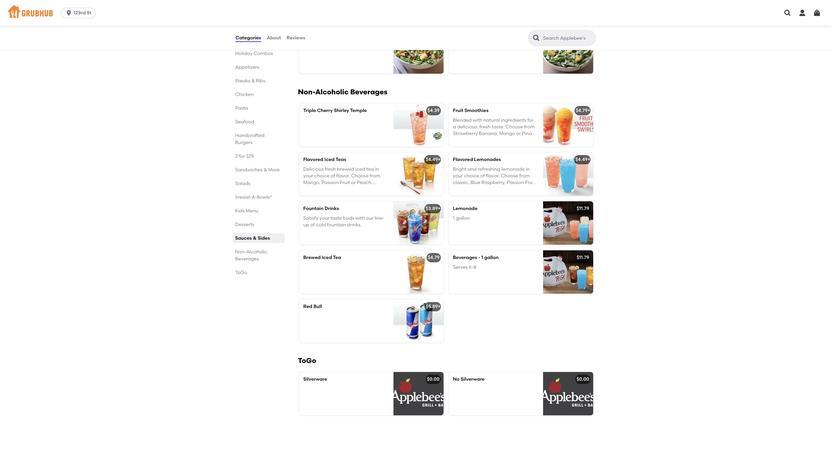 Task type: locate. For each thing, give the bounding box(es) containing it.
1 vertical spatial iced
[[322, 255, 332, 261]]

1 horizontal spatial salad
[[484, 44, 498, 50]]

best
[[235, 37, 245, 43]]

beverages down sauces
[[235, 257, 259, 262]]

side house salad image
[[393, 31, 444, 74]]

1 down the lemonade
[[453, 216, 455, 221]]

0 horizontal spatial alcoholic
[[246, 250, 267, 255]]

& left more
[[264, 167, 267, 173]]

salad right caesar
[[484, 44, 498, 50]]

1 vertical spatial $11.79
[[577, 255, 589, 261]]

1 horizontal spatial non-alcoholic beverages
[[298, 88, 387, 96]]

0 vertical spatial togo
[[235, 270, 247, 276]]

& for steaks
[[251, 78, 255, 84]]

0 vertical spatial fruit
[[453, 108, 463, 114]]

gallon down the lemonade
[[456, 216, 470, 221]]

0 horizontal spatial $4.79
[[428, 255, 440, 261]]

0 vertical spatial &
[[251, 78, 255, 84]]

Search Applebee's search field
[[542, 35, 594, 41]]

1 $0.00 from the left
[[427, 377, 440, 383]]

cold
[[316, 222, 326, 228]]

1 horizontal spatial fruit
[[453, 108, 463, 114]]

$4.79
[[576, 108, 588, 114], [428, 255, 440, 261]]

0 horizontal spatial $4.49 +
[[426, 157, 441, 163]]

flavored
[[303, 157, 323, 163], [453, 157, 473, 163]]

your inside delicious fresh brewed iced tea in your choice of flavor.  choose from mango, passion fruit or peach. (additional flavors may be available, based on location)
[[303, 173, 313, 179]]

up
[[303, 222, 309, 228]]

sellers
[[246, 37, 261, 43]]

your up cold
[[319, 216, 329, 221]]

non-
[[298, 88, 315, 96], [235, 250, 246, 255]]

sides
[[258, 236, 270, 242]]

appetizers
[[235, 65, 259, 70]]

1 $11.79 from the top
[[577, 206, 589, 212]]

salad
[[330, 35, 343, 41], [484, 44, 498, 50]]

+
[[588, 108, 590, 114], [438, 157, 441, 163], [588, 157, 590, 163], [438, 206, 441, 212], [438, 304, 441, 310]]

1 vertical spatial fruit
[[340, 180, 350, 186]]

salad inside button
[[330, 35, 343, 41]]

1 right -
[[481, 255, 483, 261]]

sauces
[[235, 236, 252, 242]]

0 horizontal spatial salad
[[330, 35, 343, 41]]

non-alcoholic beverages
[[298, 88, 387, 96], [235, 250, 267, 262]]

buds
[[343, 216, 354, 221]]

handcrafted
[[235, 133, 264, 139]]

flavored iced teas
[[303, 157, 346, 163]]

0 horizontal spatial gallon
[[456, 216, 470, 221]]

0 horizontal spatial svg image
[[66, 10, 72, 16]]

fountain drinks image
[[393, 202, 444, 245]]

0 vertical spatial of
[[331, 173, 335, 179]]

1 horizontal spatial silverware
[[461, 377, 485, 383]]

1 horizontal spatial your
[[319, 216, 329, 221]]

of right up
[[310, 222, 315, 228]]

burgers
[[235, 140, 252, 146]]

delicious
[[303, 167, 324, 172]]

2 flavored from the left
[[453, 157, 473, 163]]

0 horizontal spatial beverages
[[235, 257, 259, 262]]

be
[[357, 187, 363, 193]]

flavored left lemonades
[[453, 157, 473, 163]]

of inside delicious fresh brewed iced tea in your choice of flavor.  choose from mango, passion fruit or peach. (additional flavors may be available, based on location)
[[331, 173, 335, 179]]

alcoholic
[[315, 88, 349, 96], [246, 250, 267, 255]]

1 horizontal spatial flavored
[[453, 157, 473, 163]]

about button
[[266, 26, 281, 50]]

fruit
[[453, 108, 463, 114], [340, 180, 350, 186]]

1 horizontal spatial $4.49
[[575, 157, 588, 163]]

salad right house at the left top of page
[[330, 35, 343, 41]]

$4.49 + for flavored iced teas
[[426, 157, 441, 163]]

svg image inside 123rd st button
[[66, 10, 72, 16]]

0 vertical spatial gallon
[[456, 216, 470, 221]]

0 vertical spatial your
[[303, 173, 313, 179]]

iced for tea
[[322, 255, 332, 261]]

1 vertical spatial salad
[[484, 44, 498, 50]]

flavored lemonades
[[453, 157, 501, 163]]

with
[[355, 216, 365, 221]]

+ for fountain drinks
[[438, 206, 441, 212]]

(additional
[[303, 187, 328, 193]]

2 $0.00 from the left
[[577, 377, 589, 383]]

1 horizontal spatial $0.00
[[577, 377, 589, 383]]

satisfy your taste buds with our line- up of cold fountain drinks.
[[303, 216, 385, 228]]

1 vertical spatial your
[[319, 216, 329, 221]]

$11.79
[[577, 206, 589, 212], [577, 255, 589, 261]]

lemonades
[[474, 157, 501, 163]]

location)
[[326, 194, 346, 199]]

gallon right -
[[484, 255, 499, 261]]

fruit inside delicious fresh brewed iced tea in your choice of flavor.  choose from mango, passion fruit or peach. (additional flavors may be available, based on location)
[[340, 180, 350, 186]]

alcoholic up the triple cherry shirley temple
[[315, 88, 349, 96]]

1 flavored from the left
[[303, 157, 323, 163]]

&
[[251, 78, 255, 84], [264, 167, 267, 173], [253, 236, 257, 242]]

$11.79 for beverages - 1 gallon
[[577, 255, 589, 261]]

non- up triple
[[298, 88, 315, 96]]

iced left the tea
[[322, 255, 332, 261]]

ribs
[[256, 78, 265, 84]]

salads
[[235, 181, 250, 187]]

steaks
[[235, 78, 250, 84]]

$4.79 +
[[576, 108, 590, 114]]

& left ribs
[[251, 78, 255, 84]]

2 horizontal spatial svg image
[[798, 9, 806, 17]]

& left sides
[[253, 236, 257, 242]]

serves
[[453, 265, 468, 270]]

$0.00
[[427, 377, 440, 383], [577, 377, 589, 383]]

1 vertical spatial of
[[310, 222, 315, 228]]

triple cherry shirley temple
[[303, 108, 367, 114]]

$4.49 +
[[426, 157, 441, 163], [575, 157, 590, 163]]

1
[[453, 216, 455, 221], [481, 255, 483, 261]]

of inside satisfy your taste buds with our line- up of cold fountain drinks.
[[310, 222, 315, 228]]

no
[[453, 377, 460, 383]]

fresh
[[325, 167, 336, 172]]

non-alcoholic beverages down sauces & sides
[[235, 250, 267, 262]]

your up mango,
[[303, 173, 313, 179]]

svg image
[[784, 9, 792, 17], [798, 9, 806, 17], [66, 10, 72, 16]]

svg image
[[813, 9, 821, 17]]

0 vertical spatial iced
[[324, 157, 335, 163]]

choose
[[351, 173, 369, 179]]

$25
[[246, 154, 254, 159]]

1 $4.49 from the left
[[426, 157, 438, 163]]

2 $11.79 from the top
[[577, 255, 589, 261]]

$0.00 for silverware
[[427, 377, 440, 383]]

2 $4.49 + from the left
[[575, 157, 590, 163]]

no silverware image
[[543, 373, 593, 416]]

flavors
[[330, 187, 345, 193]]

1 horizontal spatial $4.79
[[576, 108, 588, 114]]

of for choice
[[331, 173, 335, 179]]

flavored up delicious
[[303, 157, 323, 163]]

in
[[375, 167, 379, 172]]

beverages up serves 6-8 on the bottom of page
[[453, 255, 477, 261]]

flavored for flavored lemonades
[[453, 157, 473, 163]]

$3.89
[[426, 206, 438, 212]]

satisfy
[[303, 216, 318, 221]]

1 vertical spatial $4.79
[[428, 255, 440, 261]]

1 $4.49 + from the left
[[426, 157, 441, 163]]

1 vertical spatial non-alcoholic beverages
[[235, 250, 267, 262]]

no silverware
[[453, 377, 485, 383]]

flavor.
[[336, 173, 350, 179]]

1 horizontal spatial non-
[[298, 88, 315, 96]]

brewed iced tea image
[[393, 251, 444, 294]]

fruit left smoothies
[[453, 108, 463, 114]]

togo
[[235, 270, 247, 276], [298, 357, 316, 366]]

1 horizontal spatial togo
[[298, 357, 316, 366]]

taste
[[330, 216, 342, 221]]

123rd
[[74, 10, 86, 16]]

passion
[[322, 180, 339, 186]]

of down fresh
[[331, 173, 335, 179]]

$3.89 +
[[426, 206, 441, 212]]

0 horizontal spatial non-
[[235, 250, 246, 255]]

available,
[[364, 187, 386, 193]]

0 horizontal spatial flavored
[[303, 157, 323, 163]]

0 horizontal spatial non-alcoholic beverages
[[235, 250, 267, 262]]

non-alcoholic beverages up shirley
[[298, 88, 387, 96]]

0 vertical spatial $4.79
[[576, 108, 588, 114]]

side
[[303, 35, 313, 41]]

$4.49
[[426, 157, 438, 163], [575, 157, 588, 163]]

iced for teas
[[324, 157, 335, 163]]

0 vertical spatial alcoholic
[[315, 88, 349, 96]]

irresist-
[[235, 195, 252, 201]]

1 vertical spatial non-
[[235, 250, 246, 255]]

& for sauces
[[253, 236, 257, 242]]

about
[[267, 35, 281, 41]]

your
[[303, 173, 313, 179], [319, 216, 329, 221]]

2 vertical spatial &
[[253, 236, 257, 242]]

0 vertical spatial salad
[[330, 35, 343, 41]]

0 vertical spatial 1
[[453, 216, 455, 221]]

1 horizontal spatial $4.49 +
[[575, 157, 590, 163]]

bowls®
[[257, 195, 272, 201]]

for
[[239, 154, 245, 159]]

1 horizontal spatial gallon
[[484, 255, 499, 261]]

irresist-a-bowls®
[[235, 195, 272, 201]]

0 horizontal spatial of
[[310, 222, 315, 228]]

$11.79 for lemonade
[[577, 206, 589, 212]]

1 horizontal spatial alcoholic
[[315, 88, 349, 96]]

1 vertical spatial &
[[264, 167, 267, 173]]

1 gallon
[[453, 216, 470, 221]]

1 silverware from the left
[[303, 377, 327, 383]]

0 vertical spatial $11.79
[[577, 206, 589, 212]]

1 horizontal spatial 1
[[481, 255, 483, 261]]

2 horizontal spatial beverages
[[453, 255, 477, 261]]

steaks & ribs
[[235, 78, 265, 84]]

0 horizontal spatial 1
[[453, 216, 455, 221]]

0 horizontal spatial silverware
[[303, 377, 327, 383]]

red bull image
[[393, 300, 444, 343]]

0 horizontal spatial $4.49
[[426, 157, 438, 163]]

beverages - 1 gallon image
[[543, 251, 593, 294]]

iced
[[355, 167, 365, 172]]

alcoholic down sauces & sides
[[246, 250, 267, 255]]

smoothies
[[464, 108, 489, 114]]

iced up fresh
[[324, 157, 335, 163]]

iced
[[324, 157, 335, 163], [322, 255, 332, 261]]

0 horizontal spatial $0.00
[[427, 377, 440, 383]]

2
[[235, 154, 238, 159]]

beverages up the temple
[[350, 88, 387, 96]]

1 horizontal spatial of
[[331, 173, 335, 179]]

1 vertical spatial gallon
[[484, 255, 499, 261]]

flavored for flavored iced teas
[[303, 157, 323, 163]]

2 $4.49 from the left
[[575, 157, 588, 163]]

0 horizontal spatial your
[[303, 173, 313, 179]]

side tomato basil soup image
[[543, 0, 593, 25]]

fruit down flavor.
[[340, 180, 350, 186]]

categories
[[235, 35, 261, 41]]

0 horizontal spatial fruit
[[340, 180, 350, 186]]

1 horizontal spatial beverages
[[350, 88, 387, 96]]

+ for flavored lemonades
[[588, 157, 590, 163]]

non- down sauces
[[235, 250, 246, 255]]

0 horizontal spatial togo
[[235, 270, 247, 276]]



Task type: vqa. For each thing, say whether or not it's contained in the screenshot.
start
no



Task type: describe. For each thing, give the bounding box(es) containing it.
red
[[303, 304, 312, 310]]

tea
[[333, 255, 341, 261]]

fountain
[[327, 222, 346, 228]]

search icon image
[[532, 34, 540, 42]]

2 silverware from the left
[[461, 377, 485, 383]]

beverages - 1 gallon
[[453, 255, 499, 261]]

0 vertical spatial non-alcoholic beverages
[[298, 88, 387, 96]]

fruit smoothies
[[453, 108, 489, 114]]

salad for side house salad
[[330, 35, 343, 41]]

desserts
[[235, 222, 254, 228]]

$4.79 for $4.79 +
[[576, 108, 588, 114]]

1 vertical spatial 1
[[481, 255, 483, 261]]

$4.49 for flavored lemonades
[[575, 157, 588, 163]]

small
[[453, 44, 466, 50]]

8
[[474, 265, 476, 270]]

brewed iced tea
[[303, 255, 341, 261]]

kids
[[235, 209, 245, 214]]

123rd st
[[74, 10, 91, 16]]

sandwiches
[[235, 167, 262, 173]]

triple
[[303, 108, 316, 114]]

house
[[314, 35, 329, 41]]

red bull
[[303, 304, 322, 310]]

+ for flavored iced teas
[[438, 157, 441, 163]]

$5.89 +
[[426, 304, 441, 310]]

lemonade
[[453, 206, 477, 212]]

caesar
[[467, 44, 483, 50]]

kids menu
[[235, 209, 258, 214]]

holiday combos
[[235, 51, 273, 57]]

side house salad
[[303, 35, 343, 41]]

side caesar salad image
[[543, 31, 593, 74]]

line-
[[375, 216, 385, 221]]

main navigation navigation
[[0, 0, 831, 26]]

categories button
[[235, 26, 261, 50]]

side chicken tortilla soup image
[[393, 0, 444, 25]]

choice
[[314, 173, 330, 179]]

silverware image
[[393, 373, 444, 416]]

fountain
[[303, 206, 324, 212]]

$4.39
[[428, 108, 440, 114]]

our
[[366, 216, 373, 221]]

pasta
[[235, 106, 248, 111]]

bull
[[313, 304, 322, 310]]

$4.79 for $4.79
[[428, 255, 440, 261]]

best sellers
[[235, 37, 261, 43]]

1 vertical spatial alcoholic
[[246, 250, 267, 255]]

or
[[351, 180, 356, 186]]

salad for small caesar salad
[[484, 44, 498, 50]]

drinks.
[[347, 222, 362, 228]]

on
[[319, 194, 324, 199]]

reviews
[[287, 35, 305, 41]]

more
[[268, 167, 280, 173]]

flavored iced teas image
[[393, 153, 444, 196]]

shirley
[[334, 108, 349, 114]]

your inside satisfy your taste buds with our line- up of cold fountain drinks.
[[319, 216, 329, 221]]

of for up
[[310, 222, 315, 228]]

$0.00 for no silverware
[[577, 377, 589, 383]]

seafood
[[235, 119, 254, 125]]

+ for fruit smoothies
[[588, 108, 590, 114]]

delicious fresh brewed iced tea in your choice of flavor.  choose from mango, passion fruit or peach. (additional flavors may be available, based on location)
[[303, 167, 386, 199]]

6-
[[469, 265, 474, 270]]

$4.49 + for flavored lemonades
[[575, 157, 590, 163]]

menu
[[246, 209, 258, 214]]

serves 6-8
[[453, 265, 476, 270]]

triple cherry shirley temple image
[[393, 104, 444, 147]]

sauces & sides
[[235, 236, 270, 242]]

-
[[478, 255, 480, 261]]

fruit smoothies image
[[543, 104, 593, 147]]

holiday
[[235, 51, 252, 57]]

sandwiches & more
[[235, 167, 280, 173]]

1 vertical spatial togo
[[298, 357, 316, 366]]

brewed
[[303, 255, 321, 261]]

& for sandwiches
[[264, 167, 267, 173]]

0 vertical spatial non-
[[298, 88, 315, 96]]

flavored lemonades image
[[543, 153, 593, 196]]

fountain drinks
[[303, 206, 339, 212]]

may
[[346, 187, 356, 193]]

st
[[87, 10, 91, 16]]

cherry
[[317, 108, 333, 114]]

$7.89
[[578, 35, 589, 41]]

teas
[[336, 157, 346, 163]]

brewed
[[337, 167, 354, 172]]

reviews button
[[286, 26, 306, 50]]

1 horizontal spatial svg image
[[784, 9, 792, 17]]

drinks
[[325, 206, 339, 212]]

based
[[303, 194, 318, 199]]

combos
[[254, 51, 273, 57]]

lemonade image
[[543, 202, 593, 245]]

mango,
[[303, 180, 320, 186]]

tea
[[366, 167, 374, 172]]

chicken
[[235, 92, 254, 98]]

$4.49 for flavored iced teas
[[426, 157, 438, 163]]

2 for $25
[[235, 154, 254, 159]]



